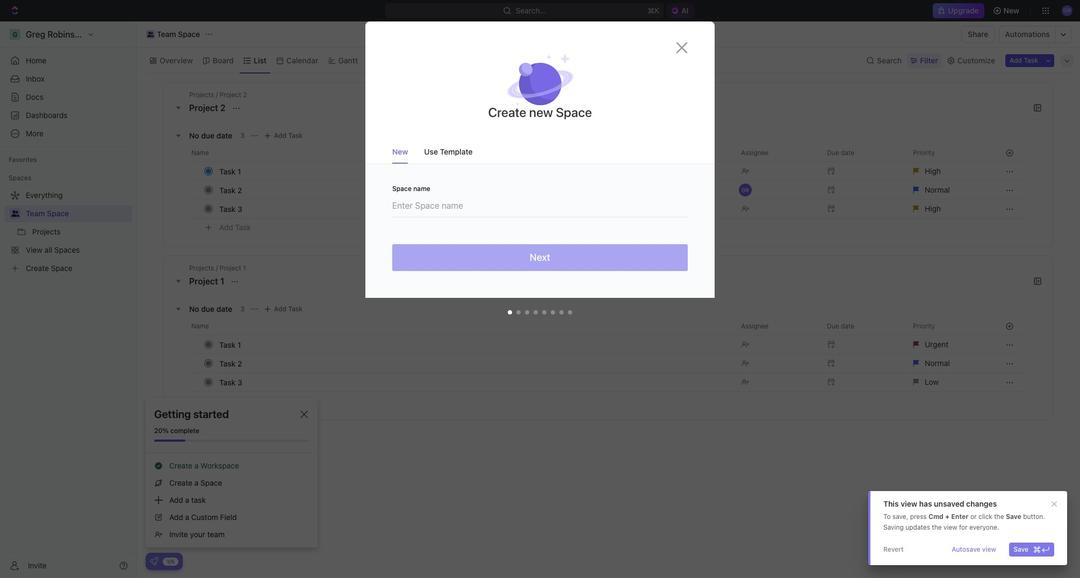 Task type: vqa. For each thing, say whether or not it's contained in the screenshot.
due related to 1
yes



Task type: describe. For each thing, give the bounding box(es) containing it.
save inside this view has unsaved changes to save, press cmd + enter or click the save button. saving updates the view for everyone.
[[1006, 513, 1022, 521]]

create for create a space
[[169, 479, 192, 488]]

a for custom
[[185, 513, 189, 523]]

click
[[979, 513, 993, 521]]

create for create a workspace
[[169, 462, 192, 471]]

due for 1
[[201, 305, 215, 314]]

your
[[190, 531, 205, 540]]

20%
[[154, 427, 169, 435]]

1 vertical spatial view
[[944, 524, 958, 532]]

customize button
[[944, 53, 999, 68]]

add a custom field
[[169, 513, 237, 523]]

board link
[[211, 53, 234, 68]]

space name
[[392, 185, 431, 193]]

new
[[529, 105, 553, 120]]

changes
[[967, 500, 997, 509]]

create for create new space
[[488, 105, 527, 120]]

press
[[910, 513, 927, 521]]

next
[[530, 252, 551, 263]]

new inside dialog
[[392, 147, 408, 156]]

overview link
[[158, 53, 193, 68]]

3 up task 1
[[241, 132, 245, 140]]

due for 2
[[201, 131, 215, 140]]

‎task 2 link
[[217, 356, 733, 372]]

onboarding checklist button element
[[150, 558, 159, 567]]

saving
[[884, 524, 904, 532]]

automations button
[[1000, 26, 1056, 42]]

inbox link
[[4, 70, 132, 88]]

complete
[[170, 427, 199, 435]]

getting started
[[154, 409, 229, 421]]

create a workspace
[[169, 462, 239, 471]]

task 2 link
[[217, 183, 733, 198]]

updates
[[906, 524, 931, 532]]

dashboards link
[[4, 107, 132, 124]]

next button
[[392, 245, 688, 271]]

3 down '‎task 2'
[[238, 378, 242, 387]]

‎task 1 link
[[217, 337, 733, 353]]

search
[[877, 56, 902, 65]]

no for project 2
[[189, 131, 199, 140]]

view for autosave
[[983, 546, 997, 554]]

task
[[191, 496, 206, 505]]

list
[[254, 56, 267, 65]]

new button
[[989, 2, 1026, 19]]

save button
[[1010, 544, 1055, 557]]

task 3 for project 1
[[219, 378, 242, 387]]

1 for project 1
[[220, 277, 224, 287]]

task 2
[[219, 186, 242, 195]]

add a task
[[169, 496, 206, 505]]

0 vertical spatial team space link
[[144, 28, 203, 41]]

calendar
[[287, 56, 319, 65]]

1 for task 1
[[238, 167, 241, 176]]

dashboards
[[26, 111, 68, 120]]

button.
[[1024, 513, 1046, 521]]

has
[[920, 500, 933, 509]]

automations
[[1006, 30, 1050, 39]]

search button
[[863, 53, 905, 68]]

team space tree
[[4, 187, 132, 277]]

team inside tree
[[26, 209, 45, 218]]

docs
[[26, 92, 44, 102]]

user group image inside team space tree
[[11, 211, 19, 217]]

no due date for 2
[[189, 131, 232, 140]]

create new space
[[488, 105, 592, 120]]

‎task 2
[[219, 359, 242, 369]]

⌘k
[[648, 6, 660, 15]]

search...
[[516, 6, 546, 15]]

invite for invite your team
[[169, 531, 188, 540]]

name
[[413, 185, 431, 193]]

revert
[[884, 546, 904, 554]]

+
[[946, 513, 950, 521]]

template
[[440, 147, 473, 156]]

or
[[971, 513, 977, 521]]

use template
[[424, 147, 473, 156]]

2 for project 2
[[220, 103, 226, 113]]

favorites
[[9, 156, 37, 164]]

team space inside tree
[[26, 209, 69, 218]]

customize
[[958, 56, 996, 65]]

board
[[213, 56, 234, 65]]

revert button
[[879, 544, 908, 557]]

2 for task 2
[[238, 186, 242, 195]]

project for project 1
[[189, 277, 218, 287]]

3 down task 2
[[238, 205, 242, 214]]

autosave view
[[952, 546, 997, 554]]

list link
[[252, 53, 267, 68]]

‎task for ‎task 2
[[219, 359, 236, 369]]

new inside button
[[1004, 6, 1020, 15]]

calendar link
[[284, 53, 319, 68]]

team
[[207, 531, 225, 540]]

project 1
[[189, 277, 227, 287]]

upgrade link
[[933, 3, 985, 18]]

share
[[968, 30, 989, 39]]

this
[[884, 500, 899, 509]]

project 2
[[189, 103, 228, 113]]

save inside button
[[1014, 546, 1029, 554]]

create a space
[[169, 479, 222, 488]]

1/5
[[167, 559, 175, 565]]

20% complete
[[154, 427, 199, 435]]

a for workspace
[[194, 462, 199, 471]]

no for project 1
[[189, 305, 199, 314]]



Task type: locate. For each thing, give the bounding box(es) containing it.
no down project 2
[[189, 131, 199, 140]]

this view has unsaved changes to save, press cmd + enter or click the save button. saving updates the view for everyone.
[[884, 500, 1046, 532]]

1 vertical spatial 2
[[238, 186, 242, 195]]

share button
[[962, 26, 995, 43]]

favorites button
[[4, 154, 41, 167]]

1 vertical spatial no
[[189, 305, 199, 314]]

1 horizontal spatial invite
[[169, 531, 188, 540]]

save left the button.
[[1006, 513, 1022, 521]]

view
[[901, 500, 918, 509], [944, 524, 958, 532], [983, 546, 997, 554]]

date down project 1
[[217, 305, 232, 314]]

‎task up '‎task 2'
[[219, 341, 236, 350]]

3
[[241, 132, 245, 140], [238, 205, 242, 214], [241, 305, 245, 313], [238, 378, 242, 387]]

1 horizontal spatial the
[[995, 513, 1005, 521]]

new left the use
[[392, 147, 408, 156]]

1 vertical spatial 1
[[220, 277, 224, 287]]

2 vertical spatial 2
[[238, 359, 242, 369]]

task 1
[[219, 167, 241, 176]]

2 vertical spatial 1
[[238, 341, 241, 350]]

task 3 down task 2
[[219, 205, 242, 214]]

0 vertical spatial team
[[157, 30, 176, 39]]

project for project 2
[[189, 103, 218, 113]]

task 3 link down "task 2" "link"
[[217, 201, 733, 217]]

no due date
[[189, 131, 232, 140], [189, 305, 232, 314]]

1 horizontal spatial user group image
[[147, 32, 154, 37]]

2 down task 1
[[238, 186, 242, 195]]

team down spaces
[[26, 209, 45, 218]]

2 inside "link"
[[238, 186, 242, 195]]

autosave view button
[[948, 544, 1001, 557]]

2 project from the top
[[189, 277, 218, 287]]

2 down ‎task 1
[[238, 359, 242, 369]]

docs link
[[4, 89, 132, 106]]

task 3 down '‎task 2'
[[219, 378, 242, 387]]

0 vertical spatial the
[[995, 513, 1005, 521]]

task 3 link down ‎task 2 link
[[217, 375, 733, 391]]

for
[[960, 524, 968, 532]]

task 3
[[219, 205, 242, 214], [219, 378, 242, 387]]

unsaved
[[934, 500, 965, 509]]

cmd
[[929, 513, 944, 521]]

0 vertical spatial no due date
[[189, 131, 232, 140]]

0 horizontal spatial view
[[901, 500, 918, 509]]

team space link
[[144, 28, 203, 41], [26, 205, 130, 223]]

the
[[995, 513, 1005, 521], [932, 524, 942, 532]]

1 for ‎task 1
[[238, 341, 241, 350]]

1 vertical spatial ‎task
[[219, 359, 236, 369]]

2 down board link
[[220, 103, 226, 113]]

‎task down ‎task 1
[[219, 359, 236, 369]]

view down +
[[944, 524, 958, 532]]

project
[[189, 103, 218, 113], [189, 277, 218, 287]]

create new space dialog
[[366, 22, 715, 325]]

view inside button
[[983, 546, 997, 554]]

1 project from the top
[[189, 103, 218, 113]]

0 vertical spatial team space
[[157, 30, 200, 39]]

due down project 2
[[201, 131, 215, 140]]

inbox
[[26, 74, 45, 83]]

due
[[201, 131, 215, 140], [201, 305, 215, 314]]

everyone.
[[970, 524, 1000, 532]]

0 horizontal spatial new
[[392, 147, 408, 156]]

gantt
[[338, 56, 358, 65]]

‎task
[[219, 341, 236, 350], [219, 359, 236, 369]]

2 horizontal spatial view
[[983, 546, 997, 554]]

1 no due date from the top
[[189, 131, 232, 140]]

0 horizontal spatial the
[[932, 524, 942, 532]]

team up overview 'link'
[[157, 30, 176, 39]]

1 horizontal spatial new
[[1004, 6, 1020, 15]]

task 3 link
[[217, 201, 733, 217], [217, 375, 733, 391]]

0 vertical spatial ‎task
[[219, 341, 236, 350]]

no due date for 1
[[189, 305, 232, 314]]

1 vertical spatial due
[[201, 305, 215, 314]]

1 vertical spatial save
[[1014, 546, 1029, 554]]

1 horizontal spatial team space link
[[144, 28, 203, 41]]

a left the task
[[185, 496, 189, 505]]

2 vertical spatial view
[[983, 546, 997, 554]]

enter
[[952, 513, 969, 521]]

team space down spaces
[[26, 209, 69, 218]]

onboarding checklist button image
[[150, 558, 159, 567]]

view down everyone. at the bottom right
[[983, 546, 997, 554]]

save
[[1006, 513, 1022, 521], [1014, 546, 1029, 554]]

0 vertical spatial no
[[189, 131, 199, 140]]

a
[[194, 462, 199, 471], [194, 479, 199, 488], [185, 496, 189, 505], [185, 513, 189, 523]]

view up the save,
[[901, 500, 918, 509]]

0 vertical spatial due
[[201, 131, 215, 140]]

autosave
[[952, 546, 981, 554]]

0 vertical spatial view
[[901, 500, 918, 509]]

the right click
[[995, 513, 1005, 521]]

a up create a space
[[194, 462, 199, 471]]

1 vertical spatial date
[[217, 305, 232, 314]]

1 ‎task from the top
[[219, 341, 236, 350]]

0 horizontal spatial team space
[[26, 209, 69, 218]]

1 vertical spatial the
[[932, 524, 942, 532]]

Enter Space na﻿me text field
[[392, 192, 688, 217]]

1 vertical spatial team
[[26, 209, 45, 218]]

1 vertical spatial no due date
[[189, 305, 232, 314]]

2
[[220, 103, 226, 113], [238, 186, 242, 195], [238, 359, 242, 369]]

2 no from the top
[[189, 305, 199, 314]]

1 task 3 link from the top
[[217, 201, 733, 217]]

0 vertical spatial date
[[217, 131, 232, 140]]

1 vertical spatial project
[[189, 277, 218, 287]]

create left the new
[[488, 105, 527, 120]]

0 vertical spatial save
[[1006, 513, 1022, 521]]

spaces
[[9, 174, 31, 182]]

workspace
[[201, 462, 239, 471]]

the down cmd
[[932, 524, 942, 532]]

started
[[193, 409, 229, 421]]

2 ‎task from the top
[[219, 359, 236, 369]]

2 vertical spatial create
[[169, 479, 192, 488]]

invite inside sidebar navigation
[[28, 562, 47, 571]]

2 task 3 from the top
[[219, 378, 242, 387]]

0 vertical spatial task 3 link
[[217, 201, 733, 217]]

task 1 link
[[217, 164, 733, 179]]

team space
[[157, 30, 200, 39], [26, 209, 69, 218]]

new up 'automations'
[[1004, 6, 1020, 15]]

getting
[[154, 409, 191, 421]]

1 date from the top
[[217, 131, 232, 140]]

0 vertical spatial 1
[[238, 167, 241, 176]]

2 task 3 link from the top
[[217, 375, 733, 391]]

due down project 1
[[201, 305, 215, 314]]

save,
[[893, 513, 909, 521]]

1 vertical spatial user group image
[[11, 211, 19, 217]]

invite your team
[[169, 531, 225, 540]]

1 horizontal spatial view
[[944, 524, 958, 532]]

use
[[424, 147, 438, 156]]

a up the task
[[194, 479, 199, 488]]

no due date down project 2
[[189, 131, 232, 140]]

1 vertical spatial new
[[392, 147, 408, 156]]

create up create a space
[[169, 462, 192, 471]]

team
[[157, 30, 176, 39], [26, 209, 45, 218]]

home link
[[4, 52, 132, 69]]

save down the button.
[[1014, 546, 1029, 554]]

1
[[238, 167, 241, 176], [220, 277, 224, 287], [238, 341, 241, 350]]

a down 'add a task'
[[185, 513, 189, 523]]

close image
[[301, 411, 308, 419]]

1 vertical spatial task 3
[[219, 378, 242, 387]]

date for 1
[[217, 305, 232, 314]]

gantt link
[[336, 53, 358, 68]]

add task button
[[1006, 54, 1043, 67], [261, 130, 307, 142], [214, 221, 255, 234], [261, 303, 307, 316], [214, 395, 255, 408]]

no down project 1
[[189, 305, 199, 314]]

1 vertical spatial team space link
[[26, 205, 130, 223]]

date
[[217, 131, 232, 140], [217, 305, 232, 314]]

1 vertical spatial team space
[[26, 209, 69, 218]]

0 vertical spatial 2
[[220, 103, 226, 113]]

create up 'add a task'
[[169, 479, 192, 488]]

home
[[26, 56, 46, 65]]

1 horizontal spatial team
[[157, 30, 176, 39]]

1 no from the top
[[189, 131, 199, 140]]

task 3 link for project 2
[[217, 201, 733, 217]]

overview
[[160, 56, 193, 65]]

create inside dialog
[[488, 105, 527, 120]]

‎task 1
[[219, 341, 241, 350]]

0 horizontal spatial team space link
[[26, 205, 130, 223]]

0 horizontal spatial invite
[[28, 562, 47, 571]]

no due date down project 1
[[189, 305, 232, 314]]

a for task
[[185, 496, 189, 505]]

create
[[488, 105, 527, 120], [169, 462, 192, 471], [169, 479, 192, 488]]

3 up ‎task 1
[[241, 305, 245, 313]]

task
[[1024, 56, 1039, 64], [288, 132, 303, 140], [219, 167, 236, 176], [219, 186, 236, 195], [219, 205, 236, 214], [235, 223, 251, 232], [288, 305, 303, 313], [219, 378, 236, 387], [235, 397, 251, 406]]

no
[[189, 131, 199, 140], [189, 305, 199, 314]]

to
[[884, 513, 891, 521]]

field
[[220, 513, 237, 523]]

space
[[178, 30, 200, 39], [556, 105, 592, 120], [392, 185, 412, 193], [47, 209, 69, 218], [201, 479, 222, 488]]

team space up overview
[[157, 30, 200, 39]]

1 vertical spatial create
[[169, 462, 192, 471]]

2 date from the top
[[217, 305, 232, 314]]

date down project 2
[[217, 131, 232, 140]]

a for space
[[194, 479, 199, 488]]

1 vertical spatial invite
[[28, 562, 47, 571]]

0 vertical spatial invite
[[169, 531, 188, 540]]

team space link inside tree
[[26, 205, 130, 223]]

0 vertical spatial new
[[1004, 6, 1020, 15]]

0 horizontal spatial user group image
[[11, 211, 19, 217]]

1 due from the top
[[201, 131, 215, 140]]

add
[[1010, 56, 1023, 64], [274, 132, 287, 140], [219, 223, 233, 232], [274, 305, 287, 313], [219, 397, 233, 406], [169, 496, 183, 505], [169, 513, 183, 523]]

space inside tree
[[47, 209, 69, 218]]

view for this
[[901, 500, 918, 509]]

2 for ‎task 2
[[238, 359, 242, 369]]

task 3 for project 2
[[219, 205, 242, 214]]

0 vertical spatial create
[[488, 105, 527, 120]]

custom
[[191, 513, 218, 523]]

1 task 3 from the top
[[219, 205, 242, 214]]

1 vertical spatial task 3 link
[[217, 375, 733, 391]]

sidebar navigation
[[0, 22, 137, 579]]

invite for invite
[[28, 562, 47, 571]]

‎task for ‎task 1
[[219, 341, 236, 350]]

0 vertical spatial task 3
[[219, 205, 242, 214]]

task 3 link for project 1
[[217, 375, 733, 391]]

1 horizontal spatial team space
[[157, 30, 200, 39]]

0 vertical spatial project
[[189, 103, 218, 113]]

add task
[[1010, 56, 1039, 64], [274, 132, 303, 140], [219, 223, 251, 232], [274, 305, 303, 313], [219, 397, 251, 406]]

task inside "link"
[[219, 186, 236, 195]]

0 vertical spatial user group image
[[147, 32, 154, 37]]

upgrade
[[949, 6, 979, 15]]

2 no due date from the top
[[189, 305, 232, 314]]

date for 2
[[217, 131, 232, 140]]

2 due from the top
[[201, 305, 215, 314]]

user group image
[[147, 32, 154, 37], [11, 211, 19, 217]]

0 horizontal spatial team
[[26, 209, 45, 218]]



